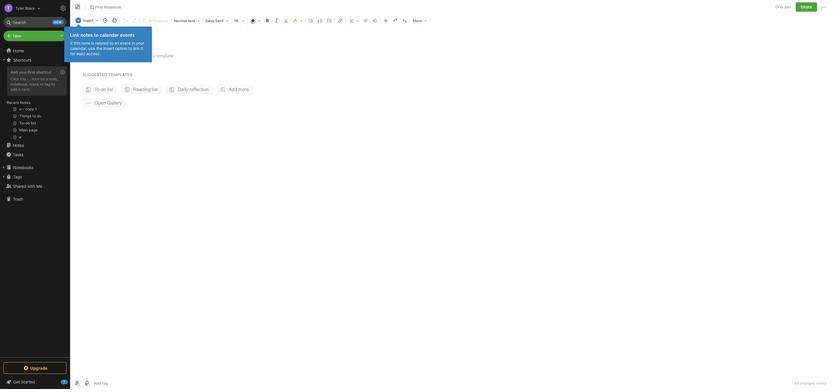 Task type: locate. For each thing, give the bounding box(es) containing it.
...
[[27, 77, 31, 81]]

None search field
[[8, 17, 63, 27]]

notes link
[[0, 141, 70, 150]]

shortcut
[[36, 70, 51, 75]]

me
[[36, 184, 42, 189]]

the inside link notes to calendar events if this note is related to an event in your calendar, use the insert option to link it for easy access.
[[96, 46, 102, 51]]

insert link image
[[336, 16, 345, 25]]

in
[[132, 41, 135, 46]]

it down notebook, at top
[[18, 87, 21, 92]]

add your first shortcut
[[11, 70, 51, 75]]

tree
[[0, 46, 70, 357]]

shared with me
[[13, 184, 42, 189]]

1 horizontal spatial the
[[96, 46, 102, 51]]

note,
[[49, 77, 58, 81]]

expand note image
[[74, 4, 81, 11]]

your inside group
[[19, 70, 27, 75]]

0 vertical spatial your
[[136, 41, 145, 46]]

for
[[70, 51, 75, 56]]

your up click the ... on the top
[[19, 70, 27, 75]]

1 horizontal spatial it
[[141, 46, 143, 51]]

notes
[[20, 100, 31, 105], [13, 143, 24, 148]]

subscript image
[[401, 16, 409, 25]]

your
[[136, 41, 145, 46], [19, 70, 27, 75]]

calendar,
[[70, 46, 87, 51]]

0 horizontal spatial the
[[20, 77, 26, 81]]

it right link
[[141, 46, 143, 51]]

tags
[[13, 174, 22, 179]]

icon on a note, notebook, stack or tag to add it here.
[[11, 77, 58, 92]]

the
[[96, 46, 102, 51], [20, 77, 26, 81]]

your inside link notes to calendar events if this note is related to an event in your calendar, use the insert option to link it for easy access.
[[136, 41, 145, 46]]

an
[[115, 41, 119, 46]]

font family image
[[203, 16, 231, 25]]

font color image
[[248, 16, 263, 25]]

first
[[95, 5, 103, 9]]

recent notes
[[7, 100, 31, 105]]

a
[[46, 77, 48, 81]]

add
[[11, 87, 17, 92]]

1 horizontal spatial your
[[136, 41, 145, 46]]

to left an
[[110, 41, 113, 46]]

to down the note,
[[51, 82, 55, 86]]

calendar
[[100, 32, 119, 38]]

1 vertical spatial the
[[20, 77, 26, 81]]

group
[[0, 65, 70, 143]]

insert
[[104, 46, 114, 51]]

or
[[40, 82, 44, 86]]

alignment image
[[347, 16, 361, 25]]

first notebook button
[[88, 3, 123, 11]]

0 horizontal spatial it
[[18, 87, 21, 92]]

option
[[115, 46, 127, 51]]

checklist image
[[326, 16, 334, 25]]

stack
[[29, 82, 39, 86]]

on
[[40, 77, 45, 81]]

font size image
[[232, 16, 247, 25]]

add a reminder image
[[74, 380, 81, 387]]

share button
[[796, 2, 818, 12]]

event
[[120, 41, 131, 46]]

it
[[141, 46, 143, 51], [18, 87, 21, 92]]

bold image
[[263, 16, 272, 25]]

your up link
[[136, 41, 145, 46]]

1 vertical spatial it
[[18, 87, 21, 92]]

it inside link notes to calendar events if this note is related to an event in your calendar, use the insert option to link it for easy access.
[[141, 46, 143, 51]]

saved
[[817, 381, 827, 386]]

indent image
[[362, 16, 370, 25]]

0 horizontal spatial your
[[19, 70, 27, 75]]

notes right recent
[[20, 100, 31, 105]]

the down related
[[96, 46, 102, 51]]

is
[[91, 41, 94, 46]]

0 vertical spatial it
[[141, 46, 143, 51]]

it inside icon on a note, notebook, stack or tag to add it here.
[[18, 87, 21, 92]]

0 vertical spatial the
[[96, 46, 102, 51]]

shortcuts button
[[0, 55, 70, 65]]

italic image
[[273, 16, 281, 25]]

add tag image
[[84, 380, 91, 387]]

trash link
[[0, 194, 70, 204]]

first notebook
[[95, 5, 121, 9]]

underline image
[[282, 16, 290, 25]]

to
[[94, 32, 99, 38], [110, 41, 113, 46], [128, 46, 132, 51], [51, 82, 55, 86]]

note window element
[[70, 0, 832, 389]]

bulleted list image
[[307, 16, 315, 25]]

notes up the tasks
[[13, 143, 24, 148]]

the left ...
[[20, 77, 26, 81]]

0 vertical spatial notes
[[20, 100, 31, 105]]

1 vertical spatial your
[[19, 70, 27, 75]]

note
[[82, 41, 90, 46]]

to down in
[[128, 46, 132, 51]]

link
[[133, 46, 140, 51]]

tree containing home
[[0, 46, 70, 357]]

shortcuts
[[13, 57, 32, 62]]



Task type: vqa. For each thing, say whether or not it's contained in the screenshot.
tab list
no



Task type: describe. For each thing, give the bounding box(es) containing it.
icon
[[32, 77, 39, 81]]

group containing add your first shortcut
[[0, 65, 70, 143]]

settings image
[[60, 5, 67, 12]]

tags button
[[0, 172, 70, 182]]

new button
[[4, 31, 67, 41]]

notebooks
[[13, 165, 34, 170]]

use
[[88, 46, 95, 51]]

changes
[[801, 381, 816, 386]]

tasks button
[[0, 150, 70, 159]]

click the ...
[[11, 77, 31, 81]]

outdent image
[[371, 16, 379, 25]]

related
[[95, 41, 109, 46]]

calendar event image
[[110, 16, 119, 25]]

easy
[[76, 51, 85, 56]]

all changes saved
[[795, 381, 827, 386]]

first
[[28, 70, 35, 75]]

the inside group
[[20, 77, 26, 81]]

notebook,
[[11, 82, 28, 86]]

home
[[13, 48, 24, 53]]

events
[[120, 32, 135, 38]]

expand notebooks image
[[1, 165, 6, 170]]

shared with me link
[[0, 182, 70, 191]]

new
[[13, 33, 21, 38]]

upgrade button
[[4, 362, 67, 374]]

only you
[[776, 4, 792, 9]]

to up the is
[[94, 32, 99, 38]]

share
[[801, 4, 813, 9]]

heading level image
[[172, 16, 202, 25]]

notebooks link
[[0, 163, 70, 172]]

home link
[[0, 46, 70, 55]]

notebook
[[104, 5, 121, 9]]

click
[[11, 77, 19, 81]]

insert image
[[74, 16, 100, 25]]

upgrade
[[30, 366, 48, 371]]

if
[[70, 41, 73, 46]]

Note Editor text field
[[70, 28, 832, 377]]

only
[[776, 4, 784, 9]]

all
[[795, 381, 799, 386]]

tag
[[45, 82, 50, 86]]

access.
[[86, 51, 101, 56]]

expand tags image
[[1, 175, 6, 179]]

strikethrough image
[[382, 16, 390, 25]]

with
[[27, 184, 35, 189]]

to inside icon on a note, notebook, stack or tag to add it here.
[[51, 82, 55, 86]]

trash
[[13, 197, 23, 202]]

link
[[70, 32, 79, 38]]

you
[[785, 4, 792, 9]]

notes
[[81, 32, 93, 38]]

more image
[[411, 16, 429, 25]]

link notes to calendar events if this note is related to an event in your calendar, use the insert option to link it for easy access.
[[70, 32, 145, 56]]

recent
[[7, 100, 19, 105]]

Search text field
[[8, 17, 63, 27]]

1 vertical spatial notes
[[13, 143, 24, 148]]

this
[[74, 41, 81, 46]]

superscript image
[[391, 16, 400, 25]]

add
[[11, 70, 18, 75]]

numbered list image
[[316, 16, 324, 25]]

task image
[[101, 16, 109, 25]]

tasks
[[13, 152, 24, 157]]

highlight image
[[291, 16, 305, 25]]

shared
[[13, 184, 26, 189]]

notes inside group
[[20, 100, 31, 105]]

here.
[[22, 87, 31, 92]]



